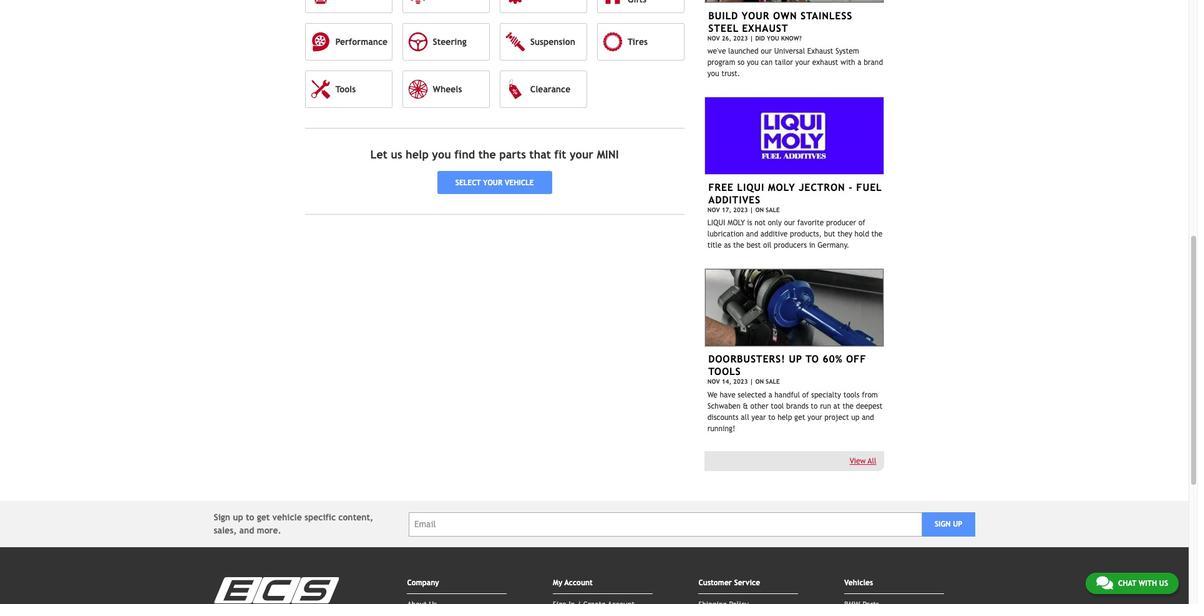 Task type: locate. For each thing, give the bounding box(es) containing it.
steel
[[709, 22, 739, 34]]

0 vertical spatial on
[[755, 206, 764, 213]]

0 vertical spatial get
[[795, 413, 805, 422]]

2 horizontal spatial up
[[953, 520, 963, 529]]

build your own stainless steel exhaust link
[[709, 10, 853, 34]]

2023 up launched at top
[[733, 35, 748, 42]]

suspension link
[[500, 23, 587, 60]]

sign
[[214, 513, 230, 522], [935, 520, 951, 529]]

liqui up additives
[[737, 182, 765, 193]]

1 vertical spatial on
[[755, 378, 764, 385]]

1 vertical spatial exhaust
[[807, 47, 833, 56]]

2023 right 14,
[[733, 378, 748, 385]]

1 horizontal spatial moly
[[768, 182, 795, 193]]

as
[[724, 241, 731, 250]]

nov inside doorbusters! up to 60% off tools nov 14, 2023 | on sale we have selected a handful of specialty tools from schwaben & other tool brands to run at the deepest discounts all year to help get your project up and running!
[[708, 378, 720, 385]]

your right select
[[483, 178, 503, 187]]

2 vertical spatial to
[[246, 513, 254, 522]]

nov
[[708, 35, 720, 42], [708, 206, 720, 213], [708, 378, 720, 385]]

2 vertical spatial and
[[239, 526, 254, 536]]

0 horizontal spatial a
[[769, 391, 772, 399]]

our inside free liqui moly jectron - fuel additives nov 17, 2023 | on sale liqui moly is not only our favorite producer of lubrication and additive products, but they hold the title as the best oil producers in germany.
[[784, 219, 795, 227]]

0 horizontal spatial sign
[[214, 513, 230, 522]]

the
[[479, 148, 496, 161], [872, 230, 883, 239], [733, 241, 745, 250], [843, 402, 854, 410]]

| up is
[[750, 206, 754, 213]]

on up not
[[755, 206, 764, 213]]

tools up 14,
[[709, 366, 741, 378]]

help right "us"
[[406, 148, 429, 161]]

view all
[[850, 457, 877, 465]]

1 vertical spatial tools
[[709, 366, 741, 378]]

1 horizontal spatial liqui
[[737, 182, 765, 193]]

3 | from the top
[[750, 378, 754, 385]]

your down universal at the top right of page
[[796, 58, 810, 67]]

moly
[[768, 182, 795, 193], [728, 219, 745, 227]]

1 sale from the top
[[766, 206, 780, 213]]

on inside free liqui moly jectron - fuel additives nov 17, 2023 | on sale liqui moly is not only our favorite producer of lubrication and additive products, but they hold the title as the best oil producers in germany.
[[755, 206, 764, 213]]

0 vertical spatial and
[[746, 230, 758, 239]]

1 vertical spatial of
[[802, 391, 809, 399]]

3 nov from the top
[[708, 378, 720, 385]]

our right only
[[784, 219, 795, 227]]

3 2023 from the top
[[733, 378, 748, 385]]

deepest
[[856, 402, 883, 410]]

1 vertical spatial moly
[[728, 219, 745, 227]]

2 sale from the top
[[766, 378, 780, 385]]

14,
[[722, 378, 732, 385]]

| inside free liqui moly jectron - fuel additives nov 17, 2023 | on sale liqui moly is not only our favorite producer of lubrication and additive products, but they hold the title as the best oil producers in germany.
[[750, 206, 754, 213]]

get
[[795, 413, 805, 422], [257, 513, 270, 522]]

on up selected
[[755, 378, 764, 385]]

0 vertical spatial nov
[[708, 35, 720, 42]]

1 2023 from the top
[[733, 35, 748, 42]]

you down program
[[708, 69, 719, 78]]

up inside button
[[953, 520, 963, 529]]

own
[[773, 10, 797, 22]]

nov left 26,
[[708, 35, 720, 42]]

1 on from the top
[[755, 206, 764, 213]]

2 horizontal spatial you
[[747, 58, 759, 67]]

doorbusters!
[[709, 353, 786, 365]]

producers
[[774, 241, 807, 250]]

best
[[747, 241, 761, 250]]

0 vertical spatial tools
[[335, 84, 356, 94]]

1 horizontal spatial our
[[784, 219, 795, 227]]

and right sales,
[[239, 526, 254, 536]]

of up brands
[[802, 391, 809, 399]]

sign for sign up
[[935, 520, 951, 529]]

my
[[553, 579, 563, 587]]

with
[[841, 58, 855, 67], [1139, 579, 1157, 588]]

to left run
[[811, 402, 818, 410]]

0 horizontal spatial to
[[246, 513, 254, 522]]

1 vertical spatial sale
[[766, 378, 780, 385]]

specialty
[[811, 391, 841, 399]]

0 vertical spatial you
[[747, 58, 759, 67]]

2 nov from the top
[[708, 206, 720, 213]]

of
[[859, 219, 865, 227], [802, 391, 809, 399]]

| inside doorbusters! up to 60% off tools nov 14, 2023 | on sale we have selected a handful of specialty tools from schwaben & other tool brands to run at the deepest discounts all year to help get your project up and running!
[[750, 378, 754, 385]]

sales,
[[214, 526, 237, 536]]

1 vertical spatial 2023
[[733, 206, 748, 213]]

exhaust up did
[[742, 22, 789, 34]]

2023
[[733, 35, 748, 42], [733, 206, 748, 213], [733, 378, 748, 385]]

1 vertical spatial help
[[778, 413, 792, 422]]

0 vertical spatial sale
[[766, 206, 780, 213]]

our
[[761, 47, 772, 56], [784, 219, 795, 227]]

2 on from the top
[[755, 378, 764, 385]]

1 horizontal spatial a
[[858, 58, 862, 67]]

2 vertical spatial |
[[750, 378, 754, 385]]

liqui up lubrication
[[708, 219, 725, 227]]

0 vertical spatial a
[[858, 58, 862, 67]]

chat with us
[[1118, 579, 1168, 588]]

all
[[868, 457, 877, 465]]

1 vertical spatial nov
[[708, 206, 720, 213]]

1 vertical spatial you
[[708, 69, 719, 78]]

tools
[[335, 84, 356, 94], [709, 366, 741, 378]]

1 horizontal spatial with
[[1139, 579, 1157, 588]]

sign up to get vehicle specific content, sales, and more.
[[214, 513, 373, 536]]

with left us
[[1139, 579, 1157, 588]]

tools link
[[305, 70, 392, 108]]

nov for doorbusters! up to 60% off tools
[[708, 378, 720, 385]]

your down run
[[808, 413, 822, 422]]

0 vertical spatial 2023
[[733, 35, 748, 42]]

moly up only
[[768, 182, 795, 193]]

let
[[370, 148, 388, 161]]

with down system
[[841, 58, 855, 67]]

1 horizontal spatial up
[[851, 413, 860, 422]]

1 vertical spatial to
[[769, 413, 776, 422]]

up inside sign up to get vehicle specific content, sales, and more.
[[233, 513, 243, 522]]

2023 for build
[[733, 35, 748, 42]]

0 vertical spatial |
[[750, 35, 754, 42]]

the inside doorbusters! up to 60% off tools nov 14, 2023 | on sale we have selected a handful of specialty tools from schwaben & other tool brands to run at the deepest discounts all year to help get your project up and running!
[[843, 402, 854, 410]]

to down tool
[[769, 413, 776, 422]]

1 vertical spatial |
[[750, 206, 754, 213]]

1 vertical spatial a
[[769, 391, 772, 399]]

-
[[849, 182, 853, 193]]

1 nov from the top
[[708, 35, 720, 42]]

steering
[[433, 37, 467, 47]]

so
[[738, 58, 745, 67]]

1 horizontal spatial you
[[708, 69, 719, 78]]

1 vertical spatial and
[[862, 413, 874, 422]]

sign inside sign up to get vehicle specific content, sales, and more.
[[214, 513, 230, 522]]

get down brands
[[795, 413, 805, 422]]

a up tool
[[769, 391, 772, 399]]

0 vertical spatial our
[[761, 47, 772, 56]]

2 2023 from the top
[[733, 206, 748, 213]]

of up hold
[[859, 219, 865, 227]]

get up more.
[[257, 513, 270, 522]]

they
[[838, 230, 853, 239]]

nov left '17,'
[[708, 206, 720, 213]]

tools down performance link
[[335, 84, 356, 94]]

and down deepest
[[862, 413, 874, 422]]

our up can
[[761, 47, 772, 56]]

2 | from the top
[[750, 206, 754, 213]]

0 vertical spatial to
[[811, 402, 818, 410]]

17,
[[722, 206, 732, 213]]

0 vertical spatial with
[[841, 58, 855, 67]]

0 horizontal spatial and
[[239, 526, 254, 536]]

2 horizontal spatial and
[[862, 413, 874, 422]]

fuel
[[857, 182, 882, 193]]

nov left 14,
[[708, 378, 720, 385]]

2 vertical spatial nov
[[708, 378, 720, 385]]

run
[[820, 402, 831, 410]]

2023 down additives
[[733, 206, 748, 213]]

comments image
[[1097, 575, 1113, 590]]

1 horizontal spatial and
[[746, 230, 758, 239]]

2 vertical spatial 2023
[[733, 378, 748, 385]]

brands
[[786, 402, 809, 410]]

know?
[[781, 35, 802, 42]]

sale up only
[[766, 206, 780, 213]]

chat
[[1118, 579, 1137, 588]]

handful
[[775, 391, 800, 399]]

vehicle
[[505, 178, 534, 187]]

the right the find
[[479, 148, 496, 161]]

select your vehicle button
[[437, 171, 552, 194]]

| left did
[[750, 35, 754, 42]]

sign up button
[[922, 512, 975, 537]]

wheels
[[433, 84, 462, 94]]

the right at
[[843, 402, 854, 410]]

up
[[851, 413, 860, 422], [233, 513, 243, 522], [953, 520, 963, 529]]

get inside sign up to get vehicle specific content, sales, and more.
[[257, 513, 270, 522]]

0 horizontal spatial tools
[[335, 84, 356, 94]]

| inside build your own stainless steel exhaust nov 26, 2023 | did you know? we've launched our universal exhaust system program so you can tailor your exhaust with a brand you trust.
[[750, 35, 754, 42]]

1 horizontal spatial tools
[[709, 366, 741, 378]]

1 vertical spatial our
[[784, 219, 795, 227]]

we've
[[708, 47, 726, 56]]

1 vertical spatial get
[[257, 513, 270, 522]]

your
[[742, 10, 770, 22]]

1 horizontal spatial get
[[795, 413, 805, 422]]

but
[[824, 230, 835, 239]]

build
[[709, 10, 738, 22]]

2023 inside build your own stainless steel exhaust nov 26, 2023 | did you know? we've launched our universal exhaust system program so you can tailor your exhaust with a brand you trust.
[[733, 35, 748, 42]]

we
[[708, 391, 718, 399]]

1 horizontal spatial sign
[[935, 520, 951, 529]]

our inside build your own stainless steel exhaust nov 26, 2023 | did you know? we've launched our universal exhaust system program so you can tailor your exhaust with a brand you trust.
[[761, 47, 772, 56]]

2023 inside doorbusters! up to 60% off tools nov 14, 2023 | on sale we have selected a handful of specialty tools from schwaben & other tool brands to run at the deepest discounts all year to help get your project up and running!
[[733, 378, 748, 385]]

you left the find
[[432, 148, 451, 161]]

0 horizontal spatial of
[[802, 391, 809, 399]]

1 horizontal spatial of
[[859, 219, 865, 227]]

not
[[755, 219, 766, 227]]

running!
[[708, 424, 735, 433]]

specific
[[305, 513, 336, 522]]

to
[[811, 402, 818, 410], [769, 413, 776, 422], [246, 513, 254, 522]]

mini
[[597, 148, 619, 161]]

1 horizontal spatial exhaust
[[807, 47, 833, 56]]

and up best
[[746, 230, 758, 239]]

a
[[858, 58, 862, 67], [769, 391, 772, 399]]

and inside sign up to get vehicle specific content, sales, and more.
[[239, 526, 254, 536]]

build your own stainless steel exhaust image
[[705, 0, 884, 3]]

my account
[[553, 579, 593, 587]]

at
[[834, 402, 840, 410]]

0 vertical spatial of
[[859, 219, 865, 227]]

0 horizontal spatial our
[[761, 47, 772, 56]]

germany.
[[818, 241, 850, 250]]

vehicles
[[844, 579, 873, 587]]

0 horizontal spatial you
[[432, 148, 451, 161]]

|
[[750, 35, 754, 42], [750, 206, 754, 213], [750, 378, 754, 385]]

| up selected
[[750, 378, 754, 385]]

0 horizontal spatial get
[[257, 513, 270, 522]]

sign inside button
[[935, 520, 951, 529]]

doorbusters! up to 60% off tools link
[[709, 353, 867, 378]]

you right so
[[747, 58, 759, 67]]

0 horizontal spatial exhaust
[[742, 22, 789, 34]]

additive
[[761, 230, 788, 239]]

&
[[743, 402, 748, 410]]

help down tool
[[778, 413, 792, 422]]

tool
[[771, 402, 784, 410]]

your right fit
[[570, 148, 594, 161]]

nov inside free liqui moly jectron - fuel additives nov 17, 2023 | on sale liqui moly is not only our favorite producer of lubrication and additive products, but they hold the title as the best oil producers in germany.
[[708, 206, 720, 213]]

0 horizontal spatial up
[[233, 513, 243, 522]]

to left vehicle
[[246, 513, 254, 522]]

0 vertical spatial exhaust
[[742, 22, 789, 34]]

nov inside build your own stainless steel exhaust nov 26, 2023 | did you know? we've launched our universal exhaust system program so you can tailor your exhaust with a brand you trust.
[[708, 35, 720, 42]]

0 horizontal spatial help
[[406, 148, 429, 161]]

on
[[755, 206, 764, 213], [755, 378, 764, 385]]

customer service
[[699, 579, 760, 587]]

you
[[747, 58, 759, 67], [708, 69, 719, 78], [432, 148, 451, 161]]

a left brand
[[858, 58, 862, 67]]

sale inside free liqui moly jectron - fuel additives nov 17, 2023 | on sale liqui moly is not only our favorite producer of lubrication and additive products, but they hold the title as the best oil producers in germany.
[[766, 206, 780, 213]]

2 horizontal spatial to
[[811, 402, 818, 410]]

1 | from the top
[[750, 35, 754, 42]]

0 vertical spatial moly
[[768, 182, 795, 193]]

your
[[796, 58, 810, 67], [570, 148, 594, 161], [483, 178, 503, 187], [808, 413, 822, 422]]

1 vertical spatial liqui
[[708, 219, 725, 227]]

doorbusters! up to 60% off tools image
[[705, 268, 884, 347]]

exhaust up exhaust
[[807, 47, 833, 56]]

sale up handful
[[766, 378, 780, 385]]

0 horizontal spatial with
[[841, 58, 855, 67]]

moly left is
[[728, 219, 745, 227]]

1 horizontal spatial help
[[778, 413, 792, 422]]

let us help you find the parts that fit your     mini
[[370, 148, 619, 161]]

sale inside doorbusters! up to 60% off tools nov 14, 2023 | on sale we have selected a handful of specialty tools from schwaben & other tool brands to run at the deepest discounts all year to help get your project up and running!
[[766, 378, 780, 385]]

0 vertical spatial help
[[406, 148, 429, 161]]



Task type: describe. For each thing, give the bounding box(es) containing it.
2 vertical spatial you
[[432, 148, 451, 161]]

off
[[846, 353, 867, 365]]

the right hold
[[872, 230, 883, 239]]

program
[[708, 58, 735, 67]]

producer
[[826, 219, 856, 227]]

suspension
[[530, 37, 575, 47]]

and inside doorbusters! up to 60% off tools nov 14, 2023 | on sale we have selected a handful of specialty tools from schwaben & other tool brands to run at the deepest discounts all year to help get your project up and running!
[[862, 413, 874, 422]]

your inside button
[[483, 178, 503, 187]]

nov for build your own stainless steel exhaust
[[708, 35, 720, 42]]

is
[[747, 219, 752, 227]]

us
[[391, 148, 402, 161]]

60%
[[823, 353, 843, 365]]

your inside build your own stainless steel exhaust nov 26, 2023 | did you know? we've launched our universal exhaust system program so you can tailor your exhaust with a brand you trust.
[[796, 58, 810, 67]]

up for sign up
[[953, 520, 963, 529]]

brand
[[864, 58, 883, 67]]

chat with us link
[[1086, 573, 1179, 594]]

lubrication
[[708, 230, 744, 239]]

0 vertical spatial liqui
[[737, 182, 765, 193]]

have
[[720, 391, 736, 399]]

performance
[[335, 37, 388, 47]]

your inside doorbusters! up to 60% off tools nov 14, 2023 | on sale we have selected a handful of specialty tools from schwaben & other tool brands to run at the deepest discounts all year to help get your project up and running!
[[808, 413, 822, 422]]

you
[[767, 35, 779, 42]]

stainless
[[801, 10, 853, 22]]

project
[[825, 413, 849, 422]]

additives
[[709, 194, 761, 206]]

selected
[[738, 391, 766, 399]]

view all link
[[850, 457, 877, 465]]

tires link
[[597, 23, 685, 60]]

0 horizontal spatial liqui
[[708, 219, 725, 227]]

clearance link
[[500, 70, 587, 108]]

ecs tuning image
[[214, 577, 339, 604]]

parts
[[499, 148, 526, 161]]

exhaust
[[812, 58, 838, 67]]

service
[[734, 579, 760, 587]]

26,
[[722, 35, 732, 42]]

other
[[751, 402, 769, 410]]

year
[[752, 413, 766, 422]]

up inside doorbusters! up to 60% off tools nov 14, 2023 | on sale we have selected a handful of specialty tools from schwaben & other tool brands to run at the deepest discounts all year to help get your project up and running!
[[851, 413, 860, 422]]

jectron
[[799, 182, 845, 193]]

doorbusters! up to 60% off tools nov 14, 2023 | on sale we have selected a handful of specialty tools from schwaben & other tool brands to run at the deepest discounts all year to help get your project up and running!
[[708, 353, 883, 433]]

wheels link
[[402, 70, 490, 108]]

build your own stainless steel exhaust nov 26, 2023 | did you know? we've launched our universal exhaust system program so you can tailor your exhaust with a brand you trust.
[[708, 10, 883, 78]]

with inside build your own stainless steel exhaust nov 26, 2023 | did you know? we've launched our universal exhaust system program so you can tailor your exhaust with a brand you trust.
[[841, 58, 855, 67]]

clearance
[[530, 84, 571, 94]]

universal
[[774, 47, 805, 56]]

did
[[755, 35, 765, 42]]

2023 inside free liqui moly jectron - fuel additives nov 17, 2023 | on sale liqui moly is not only our favorite producer of lubrication and additive products, but they hold the title as the best oil producers in germany.
[[733, 206, 748, 213]]

favorite
[[798, 219, 824, 227]]

select your vehicle
[[455, 178, 534, 187]]

more.
[[257, 526, 281, 536]]

company
[[407, 579, 439, 587]]

a inside build your own stainless steel exhaust nov 26, 2023 | did you know? we've launched our universal exhaust system program so you can tailor your exhaust with a brand you trust.
[[858, 58, 862, 67]]

up
[[789, 353, 803, 365]]

view
[[850, 457, 866, 465]]

free liqui moly jectron - fuel additives nov 17, 2023 | on sale liqui moly is not only our favorite producer of lubrication and additive products, but they hold the title as the best oil producers in germany.
[[708, 182, 883, 250]]

sign for sign up to get vehicle specific content, sales, and more.
[[214, 513, 230, 522]]

the right as
[[733, 241, 745, 250]]

get inside doorbusters! up to 60% off tools nov 14, 2023 | on sale we have selected a handful of specialty tools from schwaben & other tool brands to run at the deepest discounts all year to help get your project up and running!
[[795, 413, 805, 422]]

vehicle
[[272, 513, 302, 522]]

tailor
[[775, 58, 793, 67]]

of inside free liqui moly jectron - fuel additives nov 17, 2023 | on sale liqui moly is not only our favorite producer of lubrication and additive products, but they hold the title as the best oil producers in germany.
[[859, 219, 865, 227]]

select
[[455, 178, 481, 187]]

account
[[565, 579, 593, 587]]

all
[[741, 413, 749, 422]]

products,
[[790, 230, 822, 239]]

on inside doorbusters! up to 60% off tools nov 14, 2023 | on sale we have selected a handful of specialty tools from schwaben & other tool brands to run at the deepest discounts all year to help get your project up and running!
[[755, 378, 764, 385]]

launched
[[728, 47, 759, 56]]

tools
[[844, 391, 860, 399]]

only
[[768, 219, 782, 227]]

oil
[[763, 241, 772, 250]]

title
[[708, 241, 722, 250]]

can
[[761, 58, 773, 67]]

find
[[454, 148, 475, 161]]

1 vertical spatial with
[[1139, 579, 1157, 588]]

performance link
[[305, 23, 392, 60]]

discounts
[[708, 413, 739, 422]]

| for doorbusters!
[[750, 378, 754, 385]]

from
[[862, 391, 878, 399]]

up for sign up to get vehicle specific content, sales, and more.
[[233, 513, 243, 522]]

| for build
[[750, 35, 754, 42]]

fit
[[554, 148, 566, 161]]

to inside sign up to get vehicle specific content, sales, and more.
[[246, 513, 254, 522]]

to
[[806, 353, 819, 365]]

in
[[809, 241, 816, 250]]

1 horizontal spatial to
[[769, 413, 776, 422]]

hold
[[855, 230, 869, 239]]

content,
[[338, 513, 373, 522]]

tools inside doorbusters! up to 60% off tools nov 14, 2023 | on sale we have selected a handful of specialty tools from schwaben & other tool brands to run at the deepest discounts all year to help get your project up and running!
[[709, 366, 741, 378]]

free liqui moly jectron - fuel additives image
[[705, 97, 884, 175]]

2023 for doorbusters!
[[733, 378, 748, 385]]

and inside free liqui moly jectron - fuel additives nov 17, 2023 | on sale liqui moly is not only our favorite producer of lubrication and additive products, but they hold the title as the best oil producers in germany.
[[746, 230, 758, 239]]

of inside doorbusters! up to 60% off tools nov 14, 2023 | on sale we have selected a handful of specialty tools from schwaben & other tool brands to run at the deepest discounts all year to help get your project up and running!
[[802, 391, 809, 399]]

Email email field
[[409, 512, 922, 537]]

help inside doorbusters! up to 60% off tools nov 14, 2023 | on sale we have selected a handful of specialty tools from schwaben & other tool brands to run at the deepest discounts all year to help get your project up and running!
[[778, 413, 792, 422]]

a inside doorbusters! up to 60% off tools nov 14, 2023 | on sale we have selected a handful of specialty tools from schwaben & other tool brands to run at the deepest discounts all year to help get your project up and running!
[[769, 391, 772, 399]]

customer
[[699, 579, 732, 587]]

system
[[836, 47, 859, 56]]

0 horizontal spatial moly
[[728, 219, 745, 227]]

that
[[529, 148, 551, 161]]

sign up
[[935, 520, 963, 529]]



Task type: vqa. For each thing, say whether or not it's contained in the screenshot.
the Stock
no



